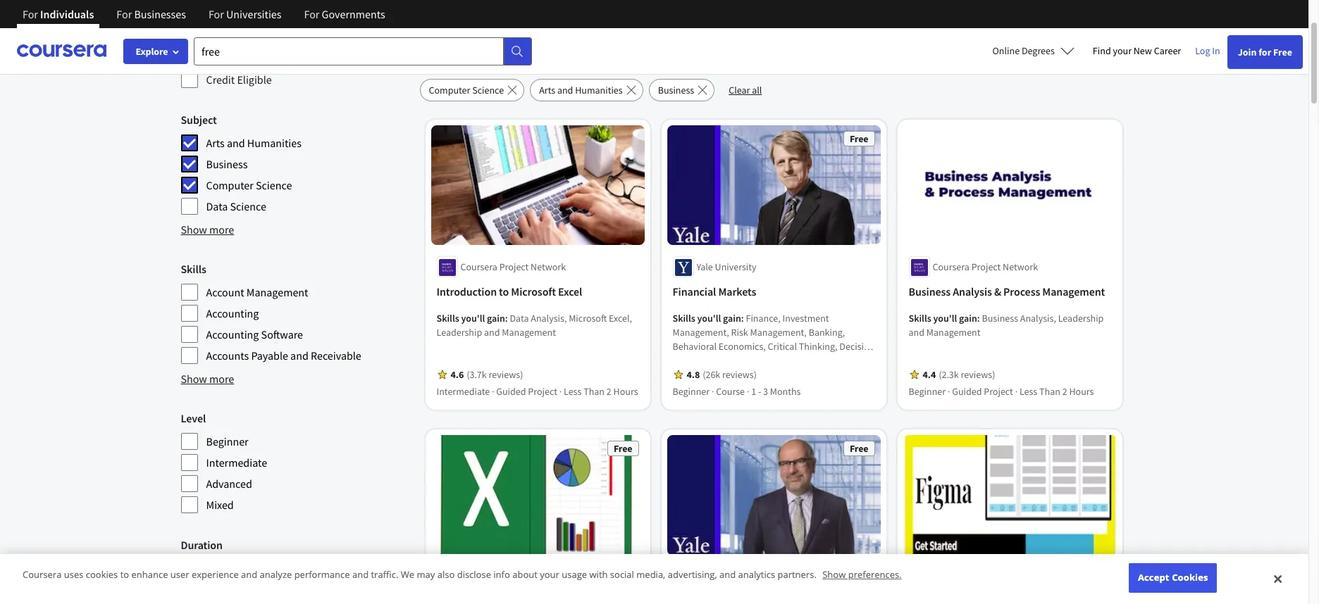 Task type: locate. For each thing, give the bounding box(es) containing it.
1 horizontal spatial gain
[[723, 312, 741, 325]]

business inside business button
[[658, 84, 694, 97]]

1 more from the top
[[209, 223, 234, 237]]

2 guided from the left
[[952, 386, 982, 398]]

0 horizontal spatial coursera project network
[[460, 261, 566, 274]]

3 for from the left
[[209, 7, 224, 21]]

0 horizontal spatial arts
[[206, 136, 225, 150]]

intermediate up advanced at the left bottom of the page
[[206, 456, 267, 470]]

microsoft up data analysis, microsoft excel, leadership and management
[[511, 285, 556, 299]]

1 vertical spatial your
[[540, 569, 559, 582]]

financial markets
[[673, 285, 756, 299]]

management inside business analysis, leadership and management
[[926, 327, 980, 339]]

accounting for accounting
[[206, 307, 259, 321]]

reviews)
[[489, 369, 523, 382], [722, 369, 757, 382], [961, 369, 995, 382]]

beginner for beginner
[[206, 435, 249, 449]]

0 vertical spatial yale
[[697, 261, 713, 274]]

1 horizontal spatial arts and humanities
[[539, 84, 623, 97]]

1 vertical spatial financial
[[707, 355, 744, 367]]

show
[[181, 223, 207, 237], [181, 372, 207, 386], [822, 569, 846, 582]]

and down software
[[290, 349, 308, 363]]

project up introduction to microsoft excel on the left of the page
[[499, 261, 529, 274]]

beginner down 4.4
[[909, 386, 946, 398]]

skills up account
[[181, 262, 206, 276]]

1 vertical spatial accounting
[[206, 328, 259, 342]]

more
[[209, 223, 234, 237], [209, 372, 234, 386]]

None search field
[[194, 37, 532, 65]]

2 horizontal spatial :
[[977, 312, 980, 325]]

humanities down "free"
[[575, 84, 623, 97]]

coursera project network up introduction to microsoft excel on the left of the page
[[460, 261, 566, 274]]

gain
[[487, 312, 505, 325], [723, 312, 741, 325], [959, 312, 977, 325]]

0 horizontal spatial management,
[[673, 327, 729, 339]]

analysis, inside business analysis, leadership and management
[[1020, 312, 1056, 325]]

coursera project network for analysis
[[933, 261, 1038, 274]]

for left governments
[[304, 7, 319, 21]]

1 vertical spatial arts and humanities
[[206, 136, 302, 150]]

financial markets link
[[673, 284, 875, 300]]

and left traffic.
[[352, 569, 369, 582]]

management inside data analysis, microsoft excel, leadership and management
[[502, 327, 556, 339]]

than inside duration group
[[229, 562, 253, 576]]

accept cookies button
[[1129, 564, 1217, 593]]

financial left markets
[[673, 285, 716, 299]]

data inside data analysis, microsoft excel, leadership and management
[[510, 312, 529, 325]]

2 you'll from the left
[[697, 312, 721, 325]]

1 vertical spatial intermediate
[[206, 456, 267, 470]]

1 horizontal spatial coursera project network
[[933, 261, 1038, 274]]

0 vertical spatial science
[[472, 84, 504, 97]]

business inside business analysis & process management link
[[909, 285, 951, 299]]

account management
[[206, 285, 308, 299]]

analytics
[[738, 569, 775, 582]]

show more button for accounts
[[181, 371, 234, 388]]

1 vertical spatial show more button
[[181, 371, 234, 388]]

humanities
[[575, 84, 623, 97], [247, 136, 302, 150]]

(26k
[[703, 369, 720, 382]]

0 vertical spatial show more button
[[181, 221, 234, 238]]

clear all button
[[720, 79, 770, 101]]

gain up risk
[[723, 312, 741, 325]]

investment
[[783, 312, 829, 325]]

skills down introduction
[[437, 312, 459, 325]]

risk
[[731, 327, 748, 339]]

computer science up data science
[[206, 178, 292, 192]]

1 horizontal spatial hours
[[613, 386, 638, 398]]

1 vertical spatial leadership
[[437, 327, 482, 339]]

for left businesses
[[116, 7, 132, 21]]

0 vertical spatial accounting
[[206, 307, 259, 321]]

show more button down accounts
[[181, 371, 234, 388]]

skills you'll gain : for introduction
[[437, 312, 510, 325]]

2 horizontal spatial coursera
[[933, 261, 969, 274]]

computer science inside button
[[429, 84, 504, 97]]

0 horizontal spatial 2
[[255, 562, 261, 576]]

guided down 4.4 (2.3k reviews) at right bottom
[[952, 386, 982, 398]]

1 horizontal spatial reviews)
[[722, 369, 757, 382]]

0 vertical spatial show
[[181, 223, 207, 237]]

business up data science
[[206, 157, 248, 171]]

2 for from the left
[[116, 7, 132, 21]]

skills for business analysis & process management
[[909, 312, 931, 325]]

1 show more button from the top
[[181, 221, 234, 238]]

1 vertical spatial arts
[[206, 136, 225, 150]]

arts and humanities
[[539, 84, 623, 97], [206, 136, 302, 150]]

you'll for business
[[933, 312, 957, 325]]

3 reviews) from the left
[[961, 369, 995, 382]]

3,683 results for "free"
[[420, 28, 610, 54]]

0 vertical spatial show more
[[181, 223, 234, 237]]

2 gain from the left
[[723, 312, 741, 325]]

financial up 4.8 (26k reviews)
[[707, 355, 744, 367]]

reviews) right '(3.7k'
[[489, 369, 523, 382]]

show up the level
[[181, 372, 207, 386]]

1 skills you'll gain : from the left
[[437, 312, 510, 325]]

1 vertical spatial yale
[[697, 571, 713, 584]]

(3.7k
[[467, 369, 487, 382]]

2 horizontal spatial skills you'll gain :
[[909, 312, 982, 325]]

1 gain from the left
[[487, 312, 505, 325]]

you'll down the analysis
[[933, 312, 957, 325]]

management, up critical
[[750, 327, 807, 339]]

accounting for accounting software
[[206, 328, 259, 342]]

skills up the behavioral
[[673, 312, 695, 325]]

skills up 4.4
[[909, 312, 931, 325]]

and up 4.6 (3.7k reviews) at the bottom of the page
[[484, 327, 500, 339]]

arts inside button
[[539, 84, 555, 97]]

beginner for beginner · course · 1 - 3 months
[[673, 386, 710, 398]]

more down data science
[[209, 223, 234, 237]]

: down introduction to microsoft excel on the left of the page
[[505, 312, 508, 325]]

social
[[610, 569, 634, 582]]

0 vertical spatial microsoft
[[511, 285, 556, 299]]

1 horizontal spatial guided
[[952, 386, 982, 398]]

1 horizontal spatial than
[[584, 386, 605, 398]]

1 guided from the left
[[496, 386, 526, 398]]

1 vertical spatial show more
[[181, 372, 234, 386]]

arts and humanities down subject
[[206, 136, 302, 150]]

1 yale university from the top
[[697, 261, 756, 274]]

: for analysis
[[977, 312, 980, 325]]

business inside business analysis, leadership and management
[[982, 312, 1018, 325]]

computer down 3,683
[[429, 84, 470, 97]]

more for data
[[209, 223, 234, 237]]

gain down introduction to microsoft excel on the left of the page
[[487, 312, 505, 325]]

to right cookies
[[120, 569, 129, 582]]

0 horizontal spatial leadership
[[437, 327, 482, 339]]

1 you'll from the left
[[461, 312, 485, 325]]

: up risk
[[741, 312, 744, 325]]

1 horizontal spatial computer science
[[429, 84, 504, 97]]

log in
[[1195, 44, 1220, 57]]

2 vertical spatial leadership
[[795, 369, 840, 382]]

leadership inside data analysis, microsoft excel, leadership and management
[[437, 327, 482, 339]]

show right partners.
[[822, 569, 846, 582]]

show more
[[181, 223, 234, 237], [181, 372, 234, 386]]

0 horizontal spatial less
[[206, 562, 226, 576]]

0 vertical spatial humanities
[[575, 84, 623, 97]]

0 vertical spatial arts and humanities
[[539, 84, 623, 97]]

business left the analysis
[[909, 285, 951, 299]]

you'll down 'financial markets'
[[697, 312, 721, 325]]

arts and humanities down "free"
[[539, 84, 623, 97]]

businesses
[[134, 7, 186, 21]]

0 vertical spatial arts
[[539, 84, 555, 97]]

for for businesses
[[116, 7, 132, 21]]

hours for introduction to microsoft excel
[[613, 386, 638, 398]]

2 accounting from the top
[[206, 328, 259, 342]]

: down the analysis
[[977, 312, 980, 325]]

management, up the behavioral
[[673, 327, 729, 339]]

0 vertical spatial your
[[1113, 44, 1132, 57]]

0 horizontal spatial beginner
[[206, 435, 249, 449]]

you'll down introduction
[[461, 312, 485, 325]]

1 vertical spatial more
[[209, 372, 234, 386]]

management right process
[[1042, 285, 1105, 299]]

accounting
[[206, 307, 259, 321], [206, 328, 259, 342]]

show for data
[[181, 223, 207, 237]]

coursera up the analysis
[[933, 261, 969, 274]]

0 horizontal spatial than
[[229, 562, 253, 576]]

coursera
[[460, 261, 497, 274], [933, 261, 969, 274], [23, 569, 62, 582]]

analysis, for excel
[[531, 312, 567, 325]]

skills you'll gain : down introduction
[[437, 312, 510, 325]]

0 horizontal spatial humanities
[[247, 136, 302, 150]]

1 vertical spatial computer
[[206, 178, 254, 192]]

reviews) up beginner · course · 1 - 3 months
[[722, 369, 757, 382]]

2 horizontal spatial beginner
[[909, 386, 946, 398]]

science
[[472, 84, 504, 97], [256, 178, 292, 192], [230, 199, 266, 213]]

1 horizontal spatial skills you'll gain :
[[673, 312, 746, 325]]

network up introduction to microsoft excel link on the left of page
[[531, 261, 566, 274]]

1-
[[206, 583, 215, 597]]

more for accounts
[[209, 372, 234, 386]]

intermediate down 4.6
[[437, 386, 490, 398]]

1 horizontal spatial management,
[[750, 327, 807, 339]]

arts inside subject group
[[206, 136, 225, 150]]

: for markets
[[741, 312, 744, 325]]

4 · from the left
[[747, 386, 749, 398]]

0 vertical spatial computer science
[[429, 84, 504, 97]]

less for excel
[[564, 386, 582, 398]]

and down decision
[[842, 369, 858, 382]]

management down introduction to microsoft excel link on the left of page
[[502, 327, 556, 339]]

1 for from the left
[[23, 7, 38, 21]]

1 show more from the top
[[181, 223, 234, 237]]

duration group
[[181, 537, 411, 605]]

2 horizontal spatial leadership
[[1058, 312, 1104, 325]]

traffic.
[[371, 569, 398, 582]]

1 accounting from the top
[[206, 307, 259, 321]]

credit eligible
[[206, 73, 272, 87]]

1 horizontal spatial humanities
[[575, 84, 623, 97]]

business down &
[[982, 312, 1018, 325]]

1 horizontal spatial computer
[[429, 84, 470, 97]]

arts down subject
[[206, 136, 225, 150]]

show for accounts
[[181, 372, 207, 386]]

more down accounts
[[209, 372, 234, 386]]

0 vertical spatial data
[[206, 199, 228, 213]]

0 horizontal spatial :
[[505, 312, 508, 325]]

microsoft inside data analysis, microsoft excel, leadership and management
[[569, 312, 607, 325]]

gain down the analysis
[[959, 312, 977, 325]]

for left individuals at the left top of page
[[23, 7, 38, 21]]

coursera for introduction
[[460, 261, 497, 274]]

you'll
[[461, 312, 485, 325], [697, 312, 721, 325], [933, 312, 957, 325]]

0 horizontal spatial microsoft
[[511, 285, 556, 299]]

than
[[584, 386, 605, 398], [1039, 386, 1060, 398], [229, 562, 253, 576]]

2 horizontal spatial 2
[[1062, 386, 1067, 398]]

microsoft down excel
[[569, 312, 607, 325]]

show more for accounts payable and receivable
[[181, 372, 234, 386]]

0 horizontal spatial hours
[[263, 562, 291, 576]]

yale university
[[697, 261, 756, 274], [697, 571, 756, 584]]

yale left analytics
[[697, 571, 713, 584]]

4.8 (26k reviews)
[[687, 369, 757, 382]]

2 horizontal spatial hours
[[1069, 386, 1094, 398]]

1 vertical spatial microsoft
[[569, 312, 607, 325]]

2 skills you'll gain : from the left
[[673, 312, 746, 325]]

computer science inside subject group
[[206, 178, 292, 192]]

guided down 4.6 (3.7k reviews) at the bottom of the page
[[496, 386, 526, 398]]

business for business analysis, leadership and management
[[982, 312, 1018, 325]]

1 vertical spatial computer science
[[206, 178, 292, 192]]

0 horizontal spatial arts and humanities
[[206, 136, 302, 150]]

1 vertical spatial data
[[510, 312, 529, 325]]

0 horizontal spatial computer
[[206, 178, 254, 192]]

3 : from the left
[[977, 312, 980, 325]]

0 horizontal spatial reviews)
[[489, 369, 523, 382]]

0 horizontal spatial to
[[120, 569, 129, 582]]

2 coursera project network from the left
[[933, 261, 1038, 274]]

1 reviews) from the left
[[489, 369, 523, 382]]

4.8
[[687, 369, 700, 382]]

2 horizontal spatial gain
[[959, 312, 977, 325]]

regulations
[[673, 369, 721, 382]]

3 skills you'll gain : from the left
[[909, 312, 982, 325]]

2 show more button from the top
[[181, 371, 234, 388]]

4 for from the left
[[304, 7, 319, 21]]

2 for excel
[[607, 386, 611, 398]]

arts down 3,683 results for "free"
[[539, 84, 555, 97]]

reviews) up beginner · guided project · less than 2 hours
[[961, 369, 995, 382]]

management,
[[673, 327, 729, 339], [750, 327, 807, 339]]

3 · from the left
[[712, 386, 714, 398]]

computer science button
[[420, 79, 524, 101]]

financial inside finance, investment management, risk management, banking, behavioral economics, critical thinking, decision making, financial analysis, innovation, regulations and compliance, leadership and management
[[707, 355, 744, 367]]

2 horizontal spatial than
[[1039, 386, 1060, 398]]

2 management, from the left
[[750, 327, 807, 339]]

0 vertical spatial leadership
[[1058, 312, 1104, 325]]

1 horizontal spatial leadership
[[795, 369, 840, 382]]

computer inside button
[[429, 84, 470, 97]]

What do you want to learn? text field
[[194, 37, 504, 65]]

1 coursera project network from the left
[[460, 261, 566, 274]]

2
[[607, 386, 611, 398], [1062, 386, 1067, 398], [255, 562, 261, 576]]

your right about at the bottom of the page
[[540, 569, 559, 582]]

2 network from the left
[[1003, 261, 1038, 274]]

uses
[[64, 569, 83, 582]]

project
[[499, 261, 529, 274], [971, 261, 1001, 274], [528, 386, 557, 398], [984, 386, 1013, 398]]

0 vertical spatial yale university
[[697, 261, 756, 274]]

1 horizontal spatial you'll
[[697, 312, 721, 325]]

0 horizontal spatial intermediate
[[206, 456, 267, 470]]

3
[[763, 386, 768, 398]]

1 horizontal spatial coursera
[[460, 261, 497, 274]]

compliance,
[[741, 369, 793, 382]]

1 horizontal spatial to
[[499, 285, 509, 299]]

1 yale from the top
[[697, 261, 713, 274]]

beginner · guided project · less than 2 hours
[[909, 386, 1094, 398]]

1 network from the left
[[531, 261, 566, 274]]

2 horizontal spatial less
[[1020, 386, 1037, 398]]

beginner up advanced at the left bottom of the page
[[206, 435, 249, 449]]

2 show more from the top
[[181, 372, 234, 386]]

your right the find
[[1113, 44, 1132, 57]]

2 : from the left
[[741, 312, 744, 325]]

hours for business analysis & process management
[[1069, 386, 1094, 398]]

accounting up accounts
[[206, 328, 259, 342]]

business left clear
[[658, 84, 694, 97]]

coursera project network up &
[[933, 261, 1038, 274]]

for left "free"
[[530, 28, 554, 54]]

to right introduction
[[499, 285, 509, 299]]

show more button for data
[[181, 221, 234, 238]]

free
[[1273, 46, 1292, 58], [850, 132, 868, 145], [614, 443, 632, 455], [850, 443, 868, 455]]

coursera left uses
[[23, 569, 62, 582]]

2 reviews) from the left
[[722, 369, 757, 382]]

university up markets
[[715, 261, 756, 274]]

all
[[752, 84, 762, 97]]

data inside subject group
[[206, 199, 228, 213]]

1 · from the left
[[492, 386, 494, 398]]

data for analysis,
[[510, 312, 529, 325]]

1 : from the left
[[505, 312, 508, 325]]

coursera uses cookies to enhance user experience and analyze performance and traffic. we may also disclose info about your usage with social media, advertising, and analytics partners. show preferences.
[[23, 569, 902, 582]]

beginner inside level group
[[206, 435, 249, 449]]

computer
[[429, 84, 470, 97], [206, 178, 254, 192]]

2 horizontal spatial reviews)
[[961, 369, 995, 382]]

skills you'll gain : down 'financial markets'
[[673, 312, 746, 325]]

0 horizontal spatial your
[[540, 569, 559, 582]]

skills you'll gain : down the analysis
[[909, 312, 982, 325]]

business for business analysis & process management
[[909, 285, 951, 299]]

0 horizontal spatial gain
[[487, 312, 505, 325]]

skills group
[[181, 261, 411, 365]]

intermediate inside level group
[[206, 456, 267, 470]]

2 horizontal spatial you'll
[[933, 312, 957, 325]]

university left partners.
[[715, 571, 756, 584]]

0 vertical spatial more
[[209, 223, 234, 237]]

and up data science
[[227, 136, 245, 150]]

accounting down account
[[206, 307, 259, 321]]

analysis, inside data analysis, microsoft excel, leadership and management
[[531, 312, 567, 325]]

network up process
[[1003, 261, 1038, 274]]

computer up data science
[[206, 178, 254, 192]]

analysis
[[953, 285, 992, 299]]

innovation,
[[784, 355, 831, 367]]

arts and humanities inside button
[[539, 84, 623, 97]]

3 gain from the left
[[959, 312, 977, 325]]

management up (2.3k
[[926, 327, 980, 339]]

for up by
[[209, 7, 224, 21]]

show more button down data science
[[181, 221, 234, 238]]

0 horizontal spatial network
[[531, 261, 566, 274]]

: for to
[[505, 312, 508, 325]]

0 horizontal spatial skills you'll gain :
[[437, 312, 510, 325]]

3 you'll from the left
[[933, 312, 957, 325]]

2 more from the top
[[209, 372, 234, 386]]

1 horizontal spatial microsoft
[[569, 312, 607, 325]]

by
[[215, 29, 230, 47]]

and
[[557, 84, 573, 97], [227, 136, 245, 150], [484, 327, 500, 339], [909, 327, 924, 339], [290, 349, 308, 363], [723, 369, 739, 382], [842, 369, 858, 382], [241, 569, 257, 582], [352, 569, 369, 582], [719, 569, 736, 582]]

and up 4.4
[[909, 327, 924, 339]]

0 horizontal spatial guided
[[496, 386, 526, 398]]

1 vertical spatial humanities
[[247, 136, 302, 150]]

network
[[531, 261, 566, 274], [1003, 261, 1038, 274]]

1 vertical spatial yale university
[[697, 571, 756, 584]]

for right the join
[[1259, 46, 1271, 58]]

for universities
[[209, 7, 282, 21]]

computer science down 3,683
[[429, 84, 504, 97]]

banner navigation
[[11, 0, 396, 39]]

analysis, down introduction to microsoft excel link on the left of page
[[531, 312, 567, 325]]

microsoft
[[511, 285, 556, 299], [569, 312, 607, 325]]

and up course
[[723, 369, 739, 382]]

software
[[261, 328, 303, 342]]

clear
[[729, 84, 750, 97]]

analysis, down process
[[1020, 312, 1056, 325]]

0 vertical spatial computer
[[429, 84, 470, 97]]

business analysis, leadership and management
[[909, 312, 1104, 339]]

university
[[715, 261, 756, 274], [523, 571, 565, 584], [715, 571, 756, 584]]

and down "free"
[[557, 84, 573, 97]]

advertising,
[[668, 569, 717, 582]]

join
[[1238, 46, 1257, 58]]

making,
[[673, 355, 705, 367]]

yale up 'financial markets'
[[697, 261, 713, 274]]

1 vertical spatial show
[[181, 372, 207, 386]]

management down regulations
[[673, 383, 727, 396]]

find your new career link
[[1086, 42, 1188, 60]]

management up software
[[247, 285, 308, 299]]

show more down accounts
[[181, 372, 234, 386]]

business for business button
[[658, 84, 694, 97]]

analysis, up compliance,
[[746, 355, 782, 367]]

coursera up introduction
[[460, 261, 497, 274]]

show down data science
[[181, 223, 207, 237]]

humanities inside subject group
[[247, 136, 302, 150]]

1 horizontal spatial data
[[510, 312, 529, 325]]

humanities down eligible
[[247, 136, 302, 150]]

excel
[[558, 285, 582, 299]]

show more down data science
[[181, 223, 234, 237]]

accounts
[[206, 349, 249, 363]]

business analysis & process management
[[909, 285, 1105, 299]]

beginner down 4.8
[[673, 386, 710, 398]]

info
[[493, 569, 510, 582]]

1 horizontal spatial network
[[1003, 261, 1038, 274]]

2 horizontal spatial analysis,
[[1020, 312, 1056, 325]]

to
[[499, 285, 509, 299], [120, 569, 129, 582]]

explore button
[[123, 39, 188, 64]]

0 horizontal spatial data
[[206, 199, 228, 213]]

for
[[23, 7, 38, 21], [116, 7, 132, 21], [209, 7, 224, 21], [304, 7, 319, 21]]



Task type: vqa. For each thing, say whether or not it's contained in the screenshot.
the Data within 'Data Analysis, Microsoft Excel, Leadership and Management'
yes



Task type: describe. For each thing, give the bounding box(es) containing it.
and inside button
[[557, 84, 573, 97]]

weeks
[[223, 583, 253, 597]]

business analysis & process management link
[[909, 284, 1111, 300]]

microsoft for analysis,
[[569, 312, 607, 325]]

leadership inside business analysis, leadership and management
[[1058, 312, 1104, 325]]

find
[[1093, 44, 1111, 57]]

about
[[512, 569, 538, 582]]

introduction to microsoft excel
[[437, 285, 582, 299]]

for individuals
[[23, 7, 94, 21]]

0 horizontal spatial coursera
[[23, 569, 62, 582]]

introduction to microsoft excel link
[[437, 284, 639, 300]]

process
[[1003, 285, 1040, 299]]

guided for analysis
[[952, 386, 982, 398]]

payable
[[251, 349, 288, 363]]

management inside finance, investment management, risk management, banking, behavioral economics, critical thinking, decision making, financial analysis, innovation, regulations and compliance, leadership and management
[[673, 383, 727, 396]]

2 vertical spatial show
[[822, 569, 846, 582]]

network for process
[[1003, 261, 1038, 274]]

1 vertical spatial to
[[120, 569, 129, 582]]

account
[[206, 285, 244, 299]]

and inside subject group
[[227, 136, 245, 150]]

0 horizontal spatial for
[[530, 28, 554, 54]]

less than 2 hours
[[206, 562, 291, 576]]

arts and humanities inside subject group
[[206, 136, 302, 150]]

banking,
[[809, 327, 845, 339]]

experience
[[192, 569, 239, 582]]

project up &
[[971, 261, 1001, 274]]

4
[[215, 583, 221, 597]]

for for individuals
[[23, 7, 38, 21]]

reviews) for to
[[489, 369, 523, 382]]

2 inside duration group
[[255, 562, 261, 576]]

you'll for financial
[[697, 312, 721, 325]]

skills for introduction to microsoft excel
[[437, 312, 459, 325]]

data analysis, microsoft excel, leadership and management
[[437, 312, 632, 339]]

credit
[[206, 73, 235, 87]]

online degrees
[[992, 44, 1055, 57]]

advanced
[[206, 477, 252, 491]]

4.6
[[451, 369, 464, 382]]

level group
[[181, 410, 411, 514]]

than for process
[[1039, 386, 1060, 398]]

media,
[[636, 569, 665, 582]]

course
[[716, 386, 745, 398]]

2 vertical spatial science
[[230, 199, 266, 213]]

join for free link
[[1227, 35, 1303, 69]]

accounts payable and receivable
[[206, 349, 361, 363]]

and inside data analysis, microsoft excel, leadership and management
[[484, 327, 500, 339]]

career
[[1154, 44, 1181, 57]]

also
[[437, 569, 455, 582]]

filter
[[181, 29, 212, 47]]

analyze
[[260, 569, 292, 582]]

thinking,
[[799, 341, 837, 353]]

data for science
[[206, 199, 228, 213]]

-
[[758, 386, 761, 398]]

coursera image
[[17, 40, 106, 62]]

science inside computer science button
[[472, 84, 504, 97]]

2 for process
[[1062, 386, 1067, 398]]

1 horizontal spatial your
[[1113, 44, 1132, 57]]

1 vertical spatial science
[[256, 178, 292, 192]]

reviews) for analysis
[[961, 369, 995, 382]]

johns hopkins university
[[460, 571, 565, 584]]

and left analytics
[[719, 569, 736, 582]]

you'll for introduction
[[461, 312, 485, 325]]

markets
[[718, 285, 756, 299]]

4.4
[[923, 369, 936, 382]]

online
[[992, 44, 1020, 57]]

hopkins
[[487, 571, 522, 584]]

3,683
[[420, 28, 465, 54]]

filter by
[[181, 29, 230, 47]]

for governments
[[304, 7, 385, 21]]

accept cookies
[[1138, 572, 1208, 584]]

receivable
[[311, 349, 361, 363]]

humanities inside button
[[575, 84, 623, 97]]

for for governments
[[304, 7, 319, 21]]

than for excel
[[584, 386, 605, 398]]

gain for to
[[487, 312, 505, 325]]

project down data analysis, microsoft excel, leadership and management
[[528, 386, 557, 398]]

skills you'll gain : for business
[[909, 312, 982, 325]]

performance
[[294, 569, 350, 582]]

skills inside group
[[181, 262, 206, 276]]

2 · from the left
[[559, 386, 562, 398]]

johns
[[460, 571, 485, 584]]

log
[[1195, 44, 1210, 57]]

preferences.
[[848, 569, 902, 582]]

with
[[589, 569, 608, 582]]

data science
[[206, 199, 266, 213]]

guided for to
[[496, 386, 526, 398]]

4.4 (2.3k reviews)
[[923, 369, 995, 382]]

&
[[994, 285, 1001, 299]]

computer inside subject group
[[206, 178, 254, 192]]

subject group
[[181, 111, 411, 216]]

governments
[[322, 7, 385, 21]]

intermediate for intermediate
[[206, 456, 267, 470]]

economics,
[[719, 341, 766, 353]]

clear all
[[729, 84, 762, 97]]

0 vertical spatial financial
[[673, 285, 716, 299]]

log in link
[[1188, 42, 1227, 59]]

5 · from the left
[[948, 386, 950, 398]]

gain for markets
[[723, 312, 741, 325]]

coursera project network for to
[[460, 261, 566, 274]]

network for excel
[[531, 261, 566, 274]]

1 management, from the left
[[673, 327, 729, 339]]

explore
[[136, 45, 168, 58]]

results
[[469, 28, 526, 54]]

4.6 (3.7k reviews)
[[451, 369, 523, 382]]

skills you'll gain : for financial
[[673, 312, 746, 325]]

decision
[[839, 341, 875, 353]]

less for process
[[1020, 386, 1037, 398]]

beginner · course · 1 - 3 months
[[673, 386, 801, 398]]

partners.
[[778, 569, 817, 582]]

user
[[170, 569, 189, 582]]

skills for financial markets
[[673, 312, 695, 325]]

online degrees button
[[981, 35, 1086, 66]]

new
[[1134, 44, 1152, 57]]

and inside skills group
[[290, 349, 308, 363]]

2 yale university from the top
[[697, 571, 756, 584]]

subject
[[181, 113, 217, 127]]

accept
[[1138, 572, 1169, 584]]

for for universities
[[209, 7, 224, 21]]

university right hopkins
[[523, 571, 565, 584]]

gain for analysis
[[959, 312, 977, 325]]

show more for data science
[[181, 223, 234, 237]]

1
[[751, 386, 756, 398]]

6 · from the left
[[1015, 386, 1018, 398]]

arts and humanities button
[[530, 79, 643, 101]]

we
[[401, 569, 414, 582]]

hours inside duration group
[[263, 562, 291, 576]]

project down 4.4 (2.3k reviews) at right bottom
[[984, 386, 1013, 398]]

reviews) for markets
[[722, 369, 757, 382]]

intermediate for intermediate · guided project · less than 2 hours
[[437, 386, 490, 398]]

1-4 weeks
[[206, 583, 253, 597]]

microsoft for to
[[511, 285, 556, 299]]

universities
[[226, 7, 282, 21]]

leadership inside finance, investment management, risk management, banking, behavioral economics, critical thinking, decision making, financial analysis, innovation, regulations and compliance, leadership and management
[[795, 369, 840, 382]]

in
[[1212, 44, 1220, 57]]

coursera for business
[[933, 261, 969, 274]]

2 yale from the top
[[697, 571, 713, 584]]

and up weeks
[[241, 569, 257, 582]]

analysis, for process
[[1020, 312, 1056, 325]]

usage
[[562, 569, 587, 582]]

cookies
[[1172, 572, 1208, 584]]

and inside business analysis, leadership and management
[[909, 327, 924, 339]]

analysis, inside finance, investment management, risk management, banking, behavioral economics, critical thinking, decision making, financial analysis, innovation, regulations and compliance, leadership and management
[[746, 355, 782, 367]]

for businesses
[[116, 7, 186, 21]]

management inside skills group
[[247, 285, 308, 299]]

may
[[417, 569, 435, 582]]

business inside subject group
[[206, 157, 248, 171]]

level
[[181, 411, 206, 426]]

1 horizontal spatial for
[[1259, 46, 1271, 58]]

0 vertical spatial to
[[499, 285, 509, 299]]

business button
[[649, 79, 715, 101]]

beginner for beginner · guided project · less than 2 hours
[[909, 386, 946, 398]]

less inside duration group
[[206, 562, 226, 576]]

individuals
[[40, 7, 94, 21]]

cookies
[[86, 569, 118, 582]]



